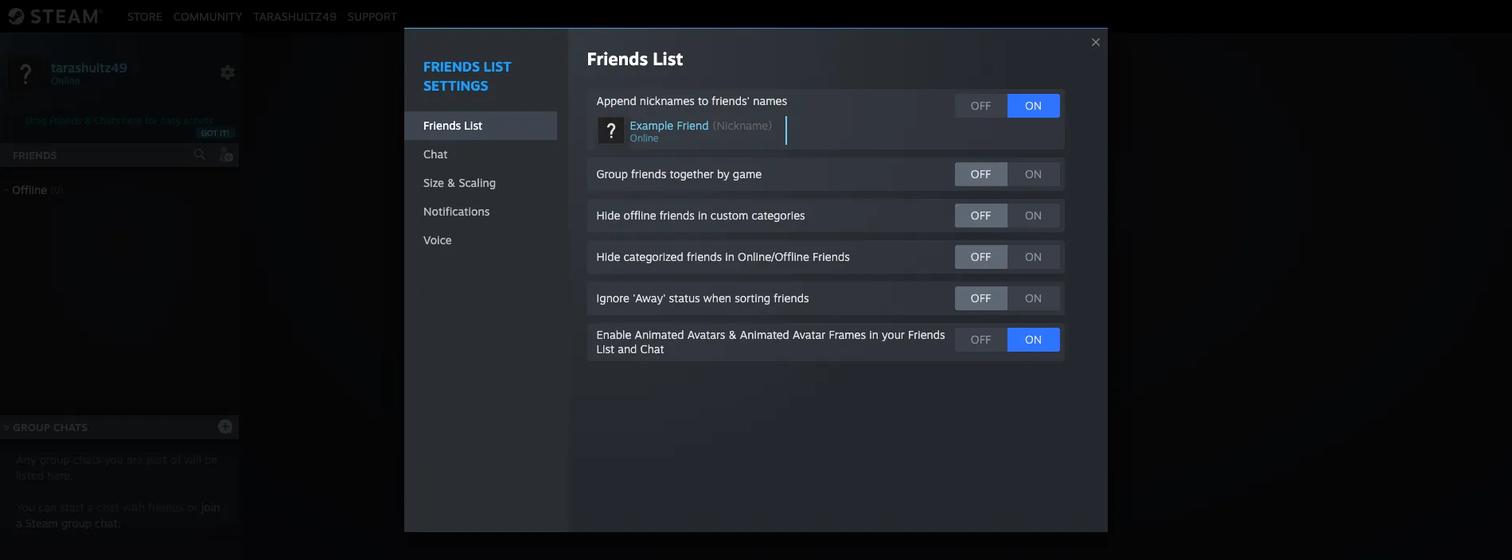 Task type: vqa. For each thing, say whether or not it's contained in the screenshot.
Hide offline friends in custom categories
yes



Task type: locate. For each thing, give the bounding box(es) containing it.
1 animated from the left
[[635, 328, 684, 342]]

group
[[597, 167, 628, 181], [868, 305, 905, 321], [13, 421, 50, 434]]

on for categories
[[1025, 209, 1042, 222]]

2 vertical spatial a
[[16, 517, 22, 530]]

a left chat
[[87, 501, 93, 514]]

list up settings
[[484, 58, 512, 75]]

chats left here
[[94, 115, 120, 127]]

friends inside enable animated avatars & animated avatar frames in your friends list and chat
[[908, 328, 945, 342]]

store
[[127, 9, 162, 23]]

2 vertical spatial &
[[729, 328, 737, 342]]

chats up chats at the bottom
[[53, 421, 88, 434]]

friends list settings
[[423, 58, 512, 94]]

1 horizontal spatial in
[[725, 250, 735, 264]]

group down start
[[61, 517, 92, 530]]

0 horizontal spatial chat
[[423, 147, 448, 161]]

hide up the "ignore"
[[597, 250, 620, 264]]

1 vertical spatial or
[[187, 501, 198, 514]]

1 vertical spatial friends list
[[423, 119, 483, 132]]

off
[[971, 99, 991, 112], [971, 167, 991, 181], [971, 209, 991, 222], [971, 250, 991, 264], [971, 291, 991, 305], [971, 333, 991, 346]]

0 vertical spatial group
[[597, 167, 628, 181]]

manage friends list settings image
[[220, 64, 236, 80]]

2 horizontal spatial a
[[801, 305, 808, 321]]

group up offline
[[597, 167, 628, 181]]

community link
[[168, 9, 248, 23]]

friends down online
[[631, 167, 666, 181]]

0 vertical spatial a
[[801, 305, 808, 321]]

friend
[[677, 119, 709, 132], [812, 305, 849, 321]]

& left here
[[85, 115, 92, 127]]

in left custom
[[698, 209, 707, 222]]

0 vertical spatial tarashultz49
[[253, 9, 337, 23]]

here
[[122, 115, 142, 127]]

friends list
[[587, 48, 683, 69], [423, 119, 483, 132]]

hide left offline
[[597, 209, 620, 222]]

animated up and
[[635, 328, 684, 342]]

on
[[1025, 99, 1042, 112], [1025, 167, 1042, 181], [1025, 209, 1042, 222], [1025, 250, 1042, 264], [1025, 291, 1042, 305], [1025, 333, 1042, 346]]

group for group friends together by game
[[597, 167, 628, 181]]

0 horizontal spatial in
[[698, 209, 707, 222]]

chats
[[94, 115, 120, 127], [53, 421, 88, 434]]

1 vertical spatial hide
[[597, 250, 620, 264]]

0 vertical spatial friend
[[677, 119, 709, 132]]

scaling
[[459, 176, 496, 190]]

friends list down settings
[[423, 119, 483, 132]]

chat up size
[[423, 147, 448, 161]]

1 vertical spatial group
[[868, 305, 905, 321]]

offline
[[12, 183, 47, 197]]

& inside enable animated avatars & animated avatar frames in your friends list and chat
[[729, 328, 737, 342]]

0 vertical spatial chats
[[94, 115, 120, 127]]

0 horizontal spatial friend
[[677, 119, 709, 132]]

online/offline
[[738, 250, 809, 264]]

0 vertical spatial friends list
[[587, 48, 683, 69]]

or
[[852, 305, 865, 321], [187, 501, 198, 514]]

list up "nicknames"
[[653, 48, 683, 69]]

2 vertical spatial in
[[869, 328, 879, 342]]

custom
[[711, 209, 749, 222]]

support
[[348, 9, 397, 23]]

or left the join
[[187, 501, 198, 514]]

chat left the start!
[[908, 305, 936, 321]]

0 horizontal spatial animated
[[635, 328, 684, 342]]

2 horizontal spatial &
[[729, 328, 737, 342]]

on for avatar
[[1025, 333, 1042, 346]]

2 vertical spatial group
[[13, 421, 50, 434]]

list inside enable animated avatars & animated avatar frames in your friends list and chat
[[597, 342, 614, 356]]

a down you
[[16, 517, 22, 530]]

on for friends
[[1025, 250, 1042, 264]]

community
[[174, 9, 242, 23]]

chat
[[97, 501, 119, 514]]

here.
[[47, 469, 73, 482]]

ignore
[[597, 291, 629, 305]]

1 horizontal spatial chat
[[640, 342, 664, 356]]

by
[[717, 167, 730, 181]]

nickname
[[717, 119, 768, 132]]

support link
[[342, 9, 403, 23]]

list down enable
[[597, 342, 614, 356]]

tarashultz49 up drag friends & chats here for easy access
[[51, 59, 127, 75]]

3 off from the top
[[971, 209, 991, 222]]

1 horizontal spatial animated
[[740, 328, 789, 342]]

& right size
[[447, 176, 456, 190]]

1 vertical spatial chats
[[53, 421, 88, 434]]

to
[[698, 94, 709, 108], [940, 305, 952, 321]]

1 horizontal spatial friend
[[812, 305, 849, 321]]

voice
[[423, 233, 452, 247]]

a right click
[[801, 305, 808, 321]]

0 vertical spatial in
[[698, 209, 707, 222]]

in for custom
[[698, 209, 707, 222]]

your
[[882, 328, 905, 342]]

friend up frames
[[812, 305, 849, 321]]

in inside enable animated avatars & animated avatar frames in your friends list and chat
[[869, 328, 879, 342]]

a
[[801, 305, 808, 321], [87, 501, 93, 514], [16, 517, 22, 530]]

1 vertical spatial group
[[61, 517, 92, 530]]

start
[[60, 501, 84, 514]]

drag friends & chats here for easy access
[[26, 115, 213, 127]]

a inside the join a steam group chat.
[[16, 517, 22, 530]]

1 vertical spatial chat
[[908, 305, 936, 321]]

you
[[16, 501, 35, 514]]

for
[[145, 115, 157, 127]]

start!
[[955, 305, 987, 321]]

settings
[[423, 77, 488, 94]]

hide
[[597, 209, 620, 222], [597, 250, 620, 264]]

you can start a chat with friends or
[[16, 501, 201, 514]]

friends
[[587, 48, 648, 69], [423, 58, 480, 75], [50, 115, 82, 127], [423, 119, 461, 132], [13, 149, 57, 162], [813, 250, 850, 264], [908, 328, 945, 342]]

animated down click
[[740, 328, 789, 342]]

1 vertical spatial in
[[725, 250, 735, 264]]

chat
[[423, 147, 448, 161], [908, 305, 936, 321], [640, 342, 664, 356]]

in
[[698, 209, 707, 222], [725, 250, 735, 264], [869, 328, 879, 342]]

4 off from the top
[[971, 250, 991, 264]]

or up frames
[[852, 305, 865, 321]]

4 on from the top
[[1025, 250, 1042, 264]]

'away'
[[633, 291, 666, 305]]

friends
[[631, 167, 666, 181], [660, 209, 695, 222], [687, 250, 722, 264], [774, 291, 809, 305], [148, 501, 184, 514]]

0 vertical spatial group
[[39, 453, 70, 466]]

tarashultz49
[[253, 9, 337, 23], [51, 59, 127, 75]]

group up your
[[868, 305, 905, 321]]

friends up settings
[[423, 58, 480, 75]]

0 horizontal spatial to
[[698, 94, 709, 108]]

1 horizontal spatial or
[[852, 305, 865, 321]]

collapse chats list image
[[0, 424, 18, 431]]

1 vertical spatial friend
[[812, 305, 849, 321]]

friend left (
[[677, 119, 709, 132]]

group up here.
[[39, 453, 70, 466]]

list
[[653, 48, 683, 69], [484, 58, 512, 75], [464, 119, 483, 132], [597, 342, 614, 356]]

to left 'friends''
[[698, 94, 709, 108]]

3 on from the top
[[1025, 209, 1042, 222]]

in left your
[[869, 328, 879, 342]]

join
[[201, 501, 220, 514]]

animated
[[635, 328, 684, 342], [740, 328, 789, 342]]

0 horizontal spatial &
[[85, 115, 92, 127]]

1 vertical spatial &
[[447, 176, 456, 190]]

&
[[85, 115, 92, 127], [447, 176, 456, 190], [729, 328, 737, 342]]

drag
[[26, 115, 47, 127]]

0 vertical spatial chat
[[423, 147, 448, 161]]

part
[[146, 453, 167, 466]]

any group chats you are part of will be listed here.
[[16, 453, 218, 482]]

0 horizontal spatial group
[[13, 421, 50, 434]]

group chats
[[13, 421, 88, 434]]

list down settings
[[464, 119, 483, 132]]

friends right your
[[908, 328, 945, 342]]

2 horizontal spatial in
[[869, 328, 879, 342]]

2 off from the top
[[971, 167, 991, 181]]

2 hide from the top
[[597, 250, 620, 264]]

access
[[183, 115, 213, 127]]

6 off from the top
[[971, 333, 991, 346]]

5 on from the top
[[1025, 291, 1042, 305]]

1 vertical spatial to
[[940, 305, 952, 321]]

game
[[733, 167, 762, 181]]

2 horizontal spatial group
[[868, 305, 905, 321]]

in for online/offline
[[725, 250, 735, 264]]

0 horizontal spatial friends list
[[423, 119, 483, 132]]

off for friends
[[971, 250, 991, 264]]

1 on from the top
[[1025, 99, 1042, 112]]

in down custom
[[725, 250, 735, 264]]

list inside the friends list settings
[[484, 58, 512, 75]]

5 off from the top
[[971, 291, 991, 305]]

2 vertical spatial chat
[[640, 342, 664, 356]]

frames
[[829, 328, 866, 342]]

friends right online/offline
[[813, 250, 850, 264]]

nicknames
[[640, 94, 695, 108]]

group inside the join a steam group chat.
[[61, 517, 92, 530]]

group
[[39, 453, 70, 466], [61, 517, 92, 530]]

friends up append
[[587, 48, 648, 69]]

1 hide from the top
[[597, 209, 620, 222]]

group up any
[[13, 421, 50, 434]]

create a group chat image
[[217, 418, 233, 434]]

1 horizontal spatial group
[[597, 167, 628, 181]]

2 horizontal spatial chat
[[908, 305, 936, 321]]

off for friends
[[971, 291, 991, 305]]

1 horizontal spatial to
[[940, 305, 952, 321]]

you
[[104, 453, 123, 466]]

1 vertical spatial a
[[87, 501, 93, 514]]

tarashultz49 left support
[[253, 9, 337, 23]]

1 vertical spatial tarashultz49
[[51, 59, 127, 75]]

6 on from the top
[[1025, 333, 1042, 346]]

to left the start!
[[940, 305, 952, 321]]

& right avatars
[[729, 328, 737, 342]]

example
[[630, 119, 674, 132]]

0 vertical spatial hide
[[597, 209, 620, 222]]

friends list up append
[[587, 48, 683, 69]]

chat right and
[[640, 342, 664, 356]]

0 vertical spatial to
[[698, 94, 709, 108]]

will
[[184, 453, 201, 466]]

0 horizontal spatial a
[[16, 517, 22, 530]]



Task type: describe. For each thing, give the bounding box(es) containing it.
categories
[[752, 209, 805, 222]]

avatars
[[687, 328, 725, 342]]

0 horizontal spatial chats
[[53, 421, 88, 434]]

add a friend image
[[216, 146, 234, 163]]

enable animated avatars & animated avatar frames in your friends list and chat
[[597, 328, 945, 356]]

off for avatar
[[971, 333, 991, 346]]

steam
[[25, 517, 58, 530]]

friends up ignore 'away' status when sorting friends
[[687, 250, 722, 264]]

click
[[769, 305, 797, 321]]

friends right 'drag'
[[50, 115, 82, 127]]

1 horizontal spatial &
[[447, 176, 456, 190]]

on for friends
[[1025, 291, 1042, 305]]

size
[[423, 176, 444, 190]]

be
[[205, 453, 218, 466]]

example friend ( nickname ) online
[[630, 119, 772, 144]]

hide for hide categorized friends in online/offline friends
[[597, 250, 620, 264]]

1 horizontal spatial a
[[87, 501, 93, 514]]

sorting
[[735, 291, 771, 305]]

append
[[597, 94, 636, 108]]

avatar
[[793, 328, 826, 342]]

can
[[38, 501, 57, 514]]

0 horizontal spatial or
[[187, 501, 198, 514]]

categorized
[[624, 250, 684, 264]]

0 vertical spatial &
[[85, 115, 92, 127]]

notifications
[[423, 205, 490, 218]]

names
[[753, 94, 787, 108]]

ignore 'away' status when sorting friends
[[597, 291, 809, 305]]

hide offline friends in custom categories
[[597, 209, 805, 222]]

2 animated from the left
[[740, 328, 789, 342]]

a for steam
[[16, 517, 22, 530]]

group for group chats
[[13, 421, 50, 434]]

with
[[123, 501, 145, 514]]

off for categories
[[971, 209, 991, 222]]

(
[[713, 119, 717, 132]]

tarashultz49 link
[[248, 9, 342, 23]]

friends'
[[712, 94, 750, 108]]

enable
[[597, 328, 631, 342]]

hide for hide offline friends in custom categories
[[597, 209, 620, 222]]

join a steam group chat.
[[16, 501, 220, 530]]

search my friends list image
[[193, 147, 207, 162]]

group inside any group chats you are part of will be listed here.
[[39, 453, 70, 466]]

)
[[768, 119, 772, 132]]

friends inside the friends list settings
[[423, 58, 480, 75]]

friends down settings
[[423, 119, 461, 132]]

2 on from the top
[[1025, 167, 1042, 181]]

friends right with
[[148, 501, 184, 514]]

click a friend or group chat to start!
[[769, 305, 987, 321]]

chats
[[73, 453, 101, 466]]

append nicknames to friends' names
[[597, 94, 787, 108]]

of
[[170, 453, 181, 466]]

group friends together by game
[[597, 167, 762, 181]]

offline
[[624, 209, 656, 222]]

together
[[670, 167, 714, 181]]

1 horizontal spatial tarashultz49
[[253, 9, 337, 23]]

size & scaling
[[423, 176, 496, 190]]

chat.
[[95, 517, 121, 530]]

1 horizontal spatial chats
[[94, 115, 120, 127]]

easy
[[160, 115, 181, 127]]

1 horizontal spatial friends list
[[587, 48, 683, 69]]

any
[[16, 453, 36, 466]]

chat inside enable animated avatars & animated avatar frames in your friends list and chat
[[640, 342, 664, 356]]

status
[[669, 291, 700, 305]]

friends right offline
[[660, 209, 695, 222]]

join a steam group chat. link
[[16, 501, 220, 530]]

friends right sorting
[[774, 291, 809, 305]]

store link
[[122, 9, 168, 23]]

a for friend
[[801, 305, 808, 321]]

online
[[630, 132, 659, 144]]

listed
[[16, 469, 44, 482]]

friends down 'drag'
[[13, 149, 57, 162]]

0 horizontal spatial tarashultz49
[[51, 59, 127, 75]]

0 vertical spatial or
[[852, 305, 865, 321]]

hide categorized friends in online/offline friends
[[597, 250, 850, 264]]

1 off from the top
[[971, 99, 991, 112]]

friend inside the example friend ( nickname ) online
[[677, 119, 709, 132]]

are
[[127, 453, 143, 466]]

and
[[618, 342, 637, 356]]

when
[[703, 291, 731, 305]]



